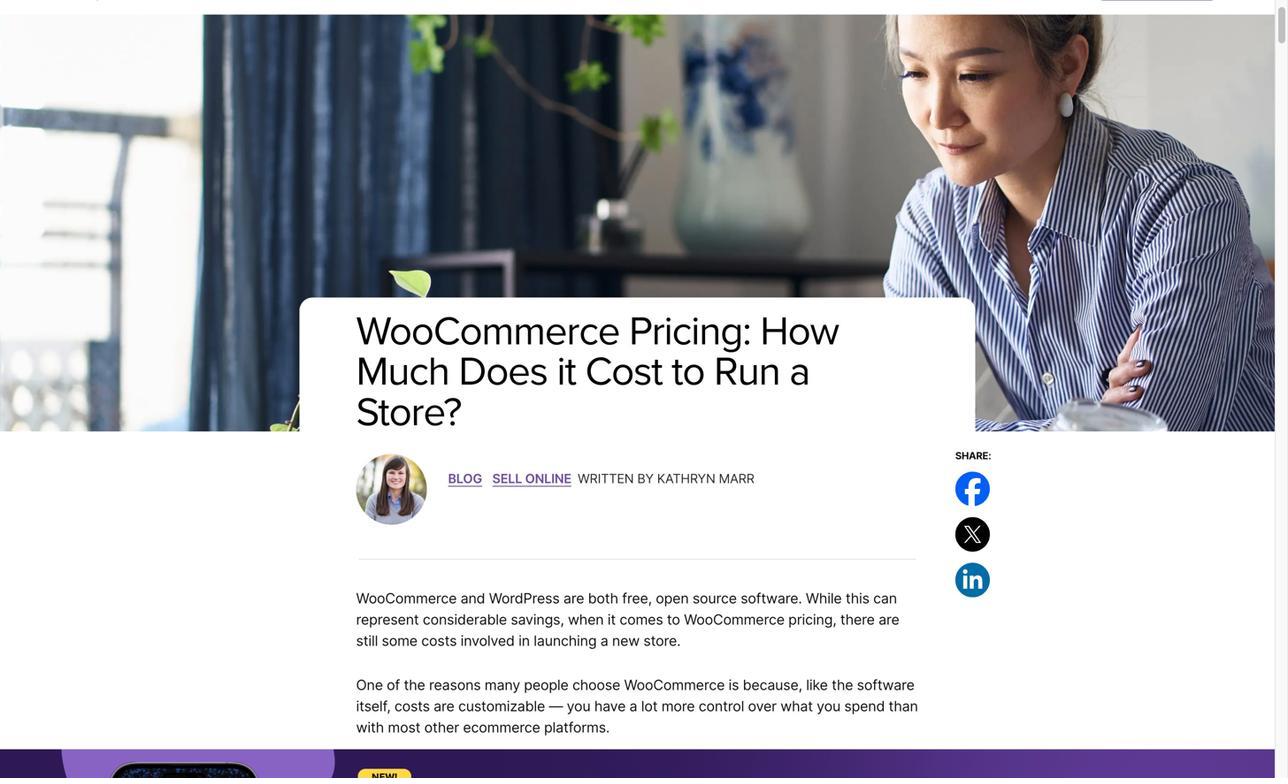 Task type: vqa. For each thing, say whether or not it's contained in the screenshot.
left it
yes



Task type: describe. For each thing, give the bounding box(es) containing it.
lot
[[641, 698, 658, 715]]

one
[[356, 677, 383, 694]]

this
[[846, 590, 870, 608]]

by
[[638, 471, 654, 487]]

other
[[425, 719, 459, 737]]

wordpress
[[489, 590, 560, 608]]

is
[[729, 677, 739, 694]]

cost
[[585, 348, 662, 397]]

written
[[578, 471, 634, 487]]

have
[[595, 698, 626, 715]]

software
[[857, 677, 915, 694]]

control
[[699, 698, 745, 715]]

considerable
[[423, 612, 507, 629]]

while
[[806, 590, 842, 608]]

woocommerce and wordpress are both free, open source software. while this can represent considerable savings, when it comes to woocommerce pricing, there are still some costs involved in launching a new store.
[[356, 590, 900, 650]]

over
[[748, 698, 777, 715]]

run
[[714, 348, 780, 397]]

woocommerce inside "woocommerce pricing: how much does it cost to run a store?"
[[356, 308, 620, 356]]

woocommerce inside one of the reasons many people choose woocommerce is because, like the software itself, costs are customizable — you have a lot more control over what you spend than with most other ecommerce platforms.
[[624, 677, 725, 694]]

reasons
[[429, 677, 481, 694]]

a inside "woocommerce pricing: how much does it cost to run a store?"
[[790, 348, 810, 397]]

to inside woocommerce and wordpress are both free, open source software. while this can represent considerable savings, when it comes to woocommerce pricing, there are still some costs involved in launching a new store.
[[667, 612, 680, 629]]

a inside woocommerce and wordpress are both free, open source software. while this can represent considerable savings, when it comes to woocommerce pricing, there are still some costs involved in launching a new store.
[[601, 633, 609, 650]]

costs inside one of the reasons many people choose woocommerce is because, like the software itself, costs are customizable — you have a lot more control over what you spend than with most other ecommerce platforms.
[[395, 698, 430, 715]]

1 the from the left
[[404, 677, 425, 694]]

sell
[[493, 471, 522, 487]]

a inside one of the reasons many people choose woocommerce is because, like the software itself, costs are customizable — you have a lot more control over what you spend than with most other ecommerce platforms.
[[630, 698, 638, 715]]

can
[[874, 590, 897, 608]]

like
[[807, 677, 828, 694]]

share:
[[956, 450, 992, 462]]

2 the from the left
[[832, 677, 854, 694]]

blog link
[[448, 471, 482, 487]]

kathryn
[[657, 471, 716, 487]]

and
[[461, 590, 485, 608]]

with
[[356, 719, 384, 737]]

costs inside woocommerce and wordpress are both free, open source software. while this can represent considerable savings, when it comes to woocommerce pricing, there are still some costs involved in launching a new store.
[[422, 633, 457, 650]]

pricing:
[[629, 308, 751, 356]]

involved
[[461, 633, 515, 650]]

are inside one of the reasons many people choose woocommerce is because, like the software itself, costs are customizable — you have a lot more control over what you spend than with most other ecommerce platforms.
[[434, 698, 455, 715]]

it inside woocommerce and wordpress are both free, open source software. while this can represent considerable savings, when it comes to woocommerce pricing, there are still some costs involved in launching a new store.
[[608, 612, 616, 629]]

how
[[761, 308, 839, 356]]



Task type: locate. For each thing, give the bounding box(es) containing it.
it left cost
[[557, 348, 576, 397]]

1 horizontal spatial it
[[608, 612, 616, 629]]

woocommerce pricing: how much does it cost to run a store?
[[356, 308, 839, 437]]

to left the run
[[672, 348, 705, 397]]

0 vertical spatial costs
[[422, 633, 457, 650]]

1 horizontal spatial the
[[832, 677, 854, 694]]

.
[[574, 470, 578, 487]]

2 vertical spatial a
[[630, 698, 638, 715]]

0 vertical spatial a
[[790, 348, 810, 397]]

2 horizontal spatial a
[[790, 348, 810, 397]]

open
[[656, 590, 689, 608]]

much
[[356, 348, 449, 397]]

new
[[612, 633, 640, 650]]

launching
[[534, 633, 597, 650]]

store?
[[356, 388, 461, 437]]

0 horizontal spatial the
[[404, 677, 425, 694]]

a right the run
[[790, 348, 810, 397]]

pricing,
[[789, 612, 837, 629]]

0 vertical spatial are
[[564, 590, 584, 608]]

are down can
[[879, 612, 900, 629]]

1 horizontal spatial are
[[564, 590, 584, 608]]

1 vertical spatial to
[[667, 612, 680, 629]]

2 vertical spatial are
[[434, 698, 455, 715]]

a
[[790, 348, 810, 397], [601, 633, 609, 650], [630, 698, 638, 715]]

source
[[693, 590, 737, 608]]

many
[[485, 677, 520, 694]]

savings,
[[511, 612, 564, 629]]

1 vertical spatial costs
[[395, 698, 430, 715]]

because,
[[743, 677, 803, 694]]

does
[[459, 348, 548, 397]]

comes
[[620, 612, 663, 629]]

both
[[588, 590, 619, 608]]

sell online link
[[493, 471, 572, 487]]

marr
[[719, 471, 755, 487]]

in
[[519, 633, 530, 650]]

still
[[356, 633, 378, 650]]

most
[[388, 719, 421, 737]]

costs
[[422, 633, 457, 650], [395, 698, 430, 715]]

1 vertical spatial are
[[879, 612, 900, 629]]

you down 'like'
[[817, 698, 841, 715]]

0 horizontal spatial a
[[601, 633, 609, 650]]

1 vertical spatial a
[[601, 633, 609, 650]]

the right the of
[[404, 677, 425, 694]]

are up other
[[434, 698, 455, 715]]

represent
[[356, 612, 419, 629]]

costs up most
[[395, 698, 430, 715]]

0 horizontal spatial are
[[434, 698, 455, 715]]

a left lot
[[630, 698, 638, 715]]

one of the reasons many people choose woocommerce is because, like the software itself, costs are customizable — you have a lot more control over what you spend than with most other ecommerce platforms.
[[356, 677, 918, 737]]

it
[[557, 348, 576, 397], [608, 612, 616, 629]]

blog , sell online .
[[448, 470, 578, 487]]

0 horizontal spatial you
[[567, 698, 591, 715]]

choose
[[573, 677, 621, 694]]

written by kathryn marr
[[578, 471, 755, 487]]

1 vertical spatial it
[[608, 612, 616, 629]]

1 you from the left
[[567, 698, 591, 715]]

to
[[672, 348, 705, 397], [667, 612, 680, 629]]

some
[[382, 633, 418, 650]]

2 you from the left
[[817, 698, 841, 715]]

people
[[524, 677, 569, 694]]

when
[[568, 612, 604, 629]]

itself,
[[356, 698, 391, 715]]

free,
[[622, 590, 652, 608]]

are
[[564, 590, 584, 608], [879, 612, 900, 629], [434, 698, 455, 715]]

a left new
[[601, 633, 609, 650]]

it down both
[[608, 612, 616, 629]]

software.
[[741, 590, 802, 608]]

customizable
[[458, 698, 545, 715]]

0 horizontal spatial it
[[557, 348, 576, 397]]

are up when
[[564, 590, 584, 608]]

it inside "woocommerce pricing: how much does it cost to run a store?"
[[557, 348, 576, 397]]

woocommerce
[[356, 308, 620, 356], [356, 590, 457, 608], [684, 612, 785, 629], [624, 677, 725, 694]]

what
[[781, 698, 813, 715]]

to down open on the right
[[667, 612, 680, 629]]

0 vertical spatial to
[[672, 348, 705, 397]]

the
[[404, 677, 425, 694], [832, 677, 854, 694]]

ecommerce
[[463, 719, 540, 737]]

2 horizontal spatial are
[[879, 612, 900, 629]]

more
[[662, 698, 695, 715]]

than
[[889, 698, 918, 715]]

online
[[525, 471, 572, 487]]

1 horizontal spatial you
[[817, 698, 841, 715]]

you up platforms.
[[567, 698, 591, 715]]

blog
[[448, 471, 482, 487]]

0 vertical spatial it
[[557, 348, 576, 397]]

costs down considerable
[[422, 633, 457, 650]]

—
[[549, 698, 563, 715]]

of
[[387, 677, 400, 694]]

,
[[485, 470, 489, 487]]

spend
[[845, 698, 885, 715]]

you
[[567, 698, 591, 715], [817, 698, 841, 715]]

1 horizontal spatial a
[[630, 698, 638, 715]]

the right 'like'
[[832, 677, 854, 694]]

to inside "woocommerce pricing: how much does it cost to run a store?"
[[672, 348, 705, 397]]

store.
[[644, 633, 681, 650]]

platforms.
[[544, 719, 610, 737]]

there
[[841, 612, 875, 629]]



